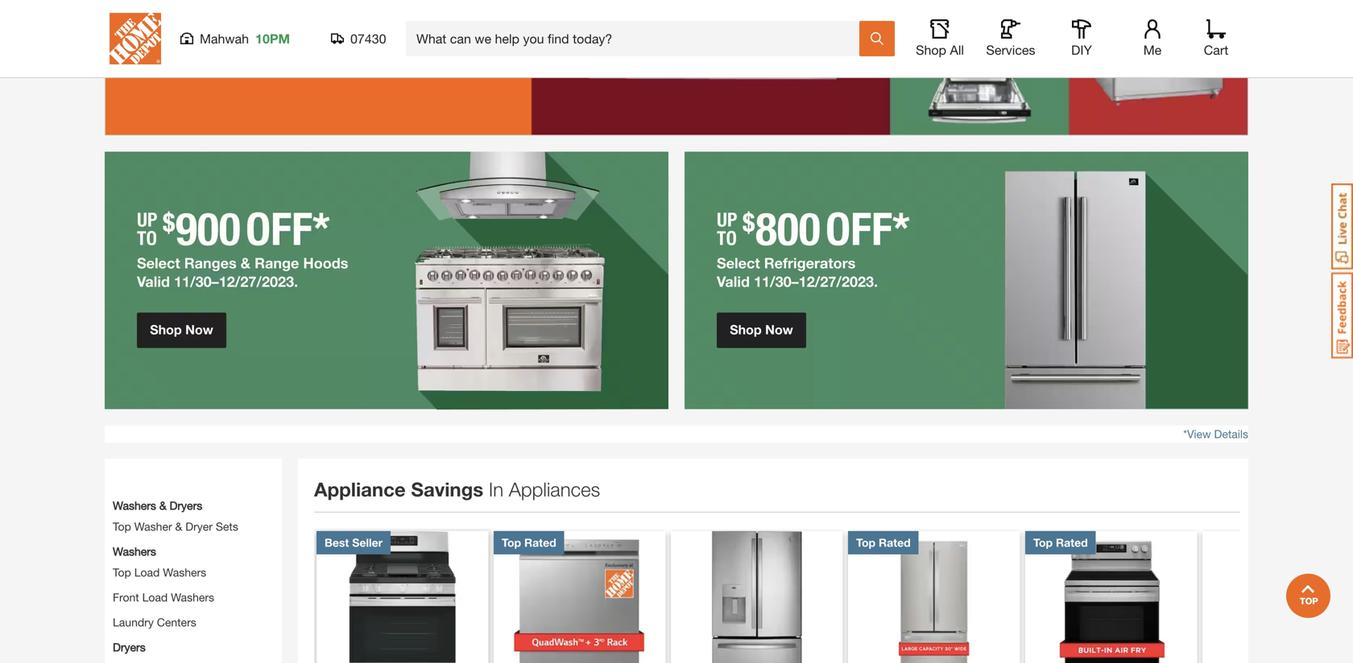 Task type: vqa. For each thing, say whether or not it's contained in the screenshot.
Sets
yes



Task type: locate. For each thing, give the bounding box(es) containing it.
07430
[[350, 31, 386, 46]]

dryers down laundry on the left
[[113, 641, 146, 654]]

details
[[1214, 428, 1248, 441]]

30 in. 6.3 cu. ft. smart wi-fi enabled fan convection electric range oven with airfry and easyclean in. stainless steel image
[[1025, 532, 1197, 664]]

shop
[[916, 42, 946, 58]]

mahwah 10pm
[[200, 31, 290, 46]]

1 vertical spatial dryers
[[113, 641, 146, 654]]

load for front
[[142, 591, 168, 604]]

0 horizontal spatial rated
[[524, 536, 556, 550]]

laundry
[[113, 616, 154, 629]]

washers up 'centers' at the left of the page
[[171, 591, 214, 604]]

top for 30 in. 6.3 cu. ft. smart wi-fi enabled fan convection electric range oven with airfry and easyclean in. stainless steel image
[[1033, 536, 1053, 550]]

top rated for 30 in. w 22 cu. ft. french door refrigerator with ice maker in stainless steel image
[[856, 536, 911, 550]]

shop all
[[916, 42, 964, 58]]

1 horizontal spatial dryers
[[170, 499, 202, 513]]

What can we help you find today? search field
[[416, 22, 859, 56]]

top
[[113, 520, 131, 534], [502, 536, 521, 550], [856, 536, 876, 550], [1033, 536, 1053, 550], [113, 566, 131, 580]]

laundry centers
[[113, 616, 196, 629]]

laundry centers link
[[113, 616, 196, 629]]

load
[[134, 566, 160, 580], [142, 591, 168, 604]]

1 horizontal spatial rated
[[879, 536, 911, 550]]

top load washers
[[113, 566, 206, 580]]

&
[[159, 499, 166, 513], [175, 520, 182, 534]]

top for 30 in. w 22 cu. ft. french door refrigerator with ice maker in stainless steel image
[[856, 536, 876, 550]]

dryers
[[170, 499, 202, 513], [113, 641, 146, 654]]

3 rated from the left
[[1056, 536, 1088, 550]]

the home depot logo image
[[110, 13, 161, 64]]

0 vertical spatial &
[[159, 499, 166, 513]]

0 horizontal spatial &
[[159, 499, 166, 513]]

all
[[950, 42, 964, 58]]

load down washers link
[[134, 566, 160, 580]]

top rated
[[502, 536, 556, 550], [856, 536, 911, 550], [1033, 536, 1088, 550]]

top rated for 30 in. 6.3 cu. ft. smart wi-fi enabled fan convection electric range oven with airfry and easyclean in. stainless steel image
[[1033, 536, 1088, 550]]

mahwah
[[200, 31, 249, 46]]

load up laundry centers
[[142, 591, 168, 604]]

10pm
[[255, 31, 290, 46]]

appliances
[[509, 478, 600, 501]]

1 vertical spatial load
[[142, 591, 168, 604]]

2 horizontal spatial rated
[[1056, 536, 1088, 550]]

dryers up top washer & dryer sets link
[[170, 499, 202, 513]]

me
[[1143, 42, 1162, 58]]

front
[[113, 591, 139, 604]]

washers up washer
[[113, 499, 156, 513]]

top load washers link
[[113, 566, 206, 580]]

top inside washers & dryers top washer & dryer sets
[[113, 520, 131, 534]]

best seller
[[325, 536, 383, 550]]

seller
[[352, 536, 383, 550]]

1 top rated from the left
[[502, 536, 556, 550]]

07430 button
[[331, 31, 387, 47]]

me button
[[1127, 19, 1178, 58]]

0 vertical spatial dryers
[[170, 499, 202, 513]]

rated
[[524, 536, 556, 550], [879, 536, 911, 550], [1056, 536, 1088, 550]]

savings
[[411, 478, 483, 501]]

0 horizontal spatial dryers
[[113, 641, 146, 654]]

& up washer
[[159, 499, 166, 513]]

top washer & dryer sets link
[[113, 520, 238, 534]]

shop all button
[[914, 19, 966, 58]]

3 top rated from the left
[[1033, 536, 1088, 550]]

in
[[489, 478, 503, 501]]

services button
[[985, 19, 1037, 58]]

2 horizontal spatial top rated
[[1033, 536, 1088, 550]]

top for 24 in. stainless steel front control dishwasher with quadwash, 3rd rack & dynamic dry, 48 dba image
[[502, 536, 521, 550]]

0 horizontal spatial top rated
[[502, 536, 556, 550]]

washers & dryers top washer & dryer sets
[[113, 499, 238, 534]]

24 in. stainless steel front control dishwasher with quadwash, 3rd rack & dynamic dry, 48 dba image
[[494, 532, 666, 664]]

0 vertical spatial load
[[134, 566, 160, 580]]

2 top rated from the left
[[856, 536, 911, 550]]

2 rated from the left
[[879, 536, 911, 550]]

1 horizontal spatial top rated
[[856, 536, 911, 550]]

1 vertical spatial &
[[175, 520, 182, 534]]

washers
[[113, 499, 156, 513], [113, 545, 156, 559], [163, 566, 206, 580], [171, 591, 214, 604]]

feedback link image
[[1331, 272, 1353, 359]]

1 rated from the left
[[524, 536, 556, 550]]

appliance savings in appliances
[[314, 478, 600, 501]]

sets
[[216, 520, 238, 534]]

& left dryer
[[175, 520, 182, 534]]

washers link
[[113, 544, 156, 560]]

17.5 cu. ft. 3-door french door smart refrigerator in stainless steel, counter depth image
[[1202, 532, 1353, 664]]



Task type: describe. For each thing, give the bounding box(es) containing it.
appliance
[[314, 478, 406, 501]]

live chat image
[[1331, 184, 1353, 270]]

30 in. w 22 cu. ft. french door refrigerator with ice maker in stainless steel image
[[848, 532, 1020, 664]]

washer
[[134, 520, 172, 534]]

dryer
[[185, 520, 213, 534]]

*view details
[[1183, 428, 1248, 441]]

front load washers link
[[113, 591, 214, 604]]

25.6 cu. ft. french door refrigerator in fingerprint resistant stainless steel, energy star image
[[671, 532, 843, 664]]

rated for 24 in. stainless steel front control dishwasher with quadwash, 3rd rack & dynamic dry, 48 dba image
[[524, 536, 556, 550]]

dryers inside washers & dryers top washer & dryer sets
[[170, 499, 202, 513]]

load for top
[[134, 566, 160, 580]]

dryers link
[[113, 640, 146, 656]]

up to $500 off* select appliances image
[[105, 0, 1248, 136]]

washers inside washers & dryers top washer & dryer sets
[[113, 499, 156, 513]]

best
[[325, 536, 349, 550]]

up to $800 off*  select refrigerators image
[[685, 152, 1248, 410]]

*view
[[1183, 428, 1211, 441]]

30 in. 5.0 cu. ft. freestanding gas range in stainless steel with griddle image
[[317, 532, 488, 664]]

washers down washer
[[113, 545, 156, 559]]

*view details link
[[1183, 428, 1248, 441]]

front load washers
[[113, 591, 214, 604]]

1 horizontal spatial &
[[175, 520, 182, 534]]

cart
[[1204, 42, 1228, 58]]

washers & dryers link
[[113, 498, 202, 514]]

cart link
[[1198, 19, 1234, 58]]

diy button
[[1056, 19, 1107, 58]]

centers
[[157, 616, 196, 629]]

diy
[[1071, 42, 1092, 58]]

rated for 30 in. w 22 cu. ft. french door refrigerator with ice maker in stainless steel image
[[879, 536, 911, 550]]

services
[[986, 42, 1035, 58]]

up to $900 off*  select ranges & range hoods image
[[105, 152, 668, 410]]

top rated for 24 in. stainless steel front control dishwasher with quadwash, 3rd rack & dynamic dry, 48 dba image
[[502, 536, 556, 550]]

washers up front load washers
[[163, 566, 206, 580]]

rated for 30 in. 6.3 cu. ft. smart wi-fi enabled fan convection electric range oven with airfry and easyclean in. stainless steel image
[[1056, 536, 1088, 550]]



